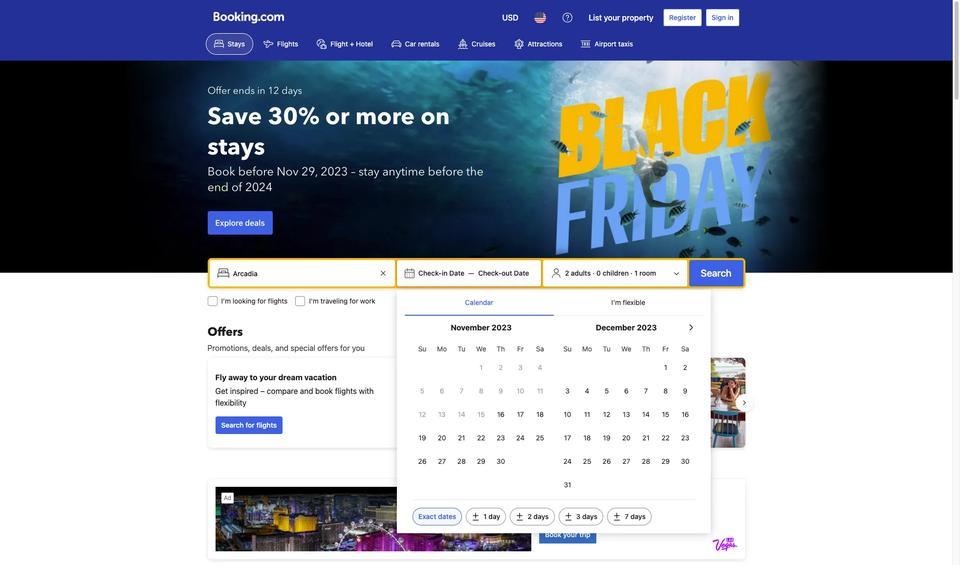 Task type: locate. For each thing, give the bounding box(es) containing it.
stays
[[208, 131, 265, 163]]

2 date from the left
[[514, 269, 529, 277]]

0 horizontal spatial 29
[[477, 457, 486, 466]]

booking.com image
[[214, 12, 284, 23]]

to
[[250, 373, 258, 382]]

th for december 2023
[[642, 345, 651, 353]]

15 left 16 november 2023 option
[[478, 410, 485, 419]]

su for december
[[564, 345, 572, 353]]

3 right 2 november 2023 option
[[519, 363, 523, 372]]

1 horizontal spatial 24
[[564, 457, 572, 466]]

your right list
[[604, 13, 620, 22]]

vacation up book
[[305, 373, 337, 382]]

reduced
[[560, 393, 589, 402]]

for down flexibility
[[246, 421, 255, 429]]

6 December 2023 checkbox
[[617, 381, 637, 402]]

26 left 27 checkbox at the bottom of page
[[418, 457, 427, 466]]

28 right the 27 option
[[642, 457, 651, 466]]

3 November 2023 checkbox
[[511, 357, 531, 379]]

2 8 from the left
[[664, 387, 668, 395]]

2 horizontal spatial 7
[[645, 387, 648, 395]]

3 inside checkbox
[[566, 387, 570, 395]]

0 horizontal spatial 24
[[517, 434, 525, 442]]

check- right —
[[478, 269, 502, 277]]

29 right 28 checkbox
[[662, 457, 670, 466]]

27 right '26' checkbox
[[438, 457, 446, 466]]

1 horizontal spatial search
[[701, 268, 732, 279]]

with
[[359, 387, 374, 396]]

i'm
[[221, 297, 231, 305]]

th down the december 2023
[[642, 345, 651, 353]]

tu down november
[[458, 345, 466, 353]]

i'm inside button
[[612, 298, 621, 307]]

11 inside checkbox
[[537, 387, 544, 395]]

0 horizontal spatial 22
[[477, 434, 486, 442]]

0 horizontal spatial 6
[[440, 387, 444, 395]]

stay inside offer ends in 12 days save 30% or more on stays book before nov 29, 2023 – stay anytime before the end of 2024
[[359, 164, 380, 180]]

2 th from the left
[[642, 345, 651, 353]]

29
[[477, 457, 486, 466], [662, 457, 670, 466]]

1 horizontal spatial 9
[[684, 387, 688, 395]]

1 horizontal spatial 13
[[623, 410, 630, 419]]

flexibility
[[215, 399, 247, 407]]

17 for 17 december 2023 option at the bottom of page
[[564, 434, 571, 442]]

0 horizontal spatial we
[[476, 345, 487, 353]]

18
[[537, 410, 544, 419], [584, 434, 591, 442]]

offers main content
[[200, 324, 754, 565]]

0 horizontal spatial 4
[[538, 363, 543, 372]]

1 vertical spatial and
[[300, 387, 313, 396]]

1 15 from the left
[[478, 410, 485, 419]]

11 inside 'option'
[[584, 410, 591, 419]]

19 left "20" checkbox on the left
[[419, 434, 426, 442]]

fr up 3 option
[[518, 345, 524, 353]]

25 inside option
[[583, 457, 592, 466]]

22 left 23 checkbox
[[477, 434, 486, 442]]

22 inside 22 december 2023 'option'
[[662, 434, 670, 442]]

22 right 21 december 2023 checkbox
[[662, 434, 670, 442]]

for
[[258, 297, 266, 305], [350, 297, 359, 305], [340, 344, 350, 353], [246, 421, 255, 429]]

1 horizontal spatial th
[[642, 345, 651, 353]]

search inside search button
[[701, 268, 732, 279]]

away
[[229, 373, 248, 382]]

7 inside option
[[645, 387, 648, 395]]

and inside fly away to your dream vacation get inspired – compare and book flights with flexibility
[[300, 387, 313, 396]]

0 horizontal spatial 15
[[478, 410, 485, 419]]

3 down 31 december 2023 checkbox on the bottom right
[[576, 513, 581, 521]]

25 for 25 november 2023 option
[[536, 434, 545, 442]]

0 horizontal spatial search
[[221, 421, 244, 429]]

flights right looking
[[268, 297, 288, 305]]

7 right 3 days in the right bottom of the page
[[625, 513, 629, 521]]

2 20 from the left
[[623, 434, 631, 442]]

days for 2 days
[[534, 513, 549, 521]]

10 for 10 option at right bottom
[[517, 387, 524, 395]]

25 right 24 checkbox
[[536, 434, 545, 442]]

1 13 from the left
[[439, 410, 446, 419]]

28 December 2023 checkbox
[[637, 451, 656, 473]]

before left the the
[[428, 164, 464, 180]]

stays
[[228, 40, 245, 48]]

2 left adults at the top
[[565, 269, 569, 277]]

30 for 30 december 2023 option
[[681, 457, 690, 466]]

0 horizontal spatial 23
[[497, 434, 505, 442]]

0 horizontal spatial 21
[[458, 434, 465, 442]]

take
[[488, 367, 506, 376]]

search inside search for flights "link"
[[221, 421, 244, 429]]

check- left —
[[419, 269, 442, 277]]

16 November 2023 checkbox
[[491, 404, 511, 426]]

exact dates
[[419, 513, 456, 521]]

10 down reduced
[[564, 410, 572, 419]]

– right the 29,
[[351, 164, 356, 180]]

26 right 25 option
[[603, 457, 611, 466]]

1 inside button
[[635, 269, 638, 277]]

sa
[[536, 345, 544, 353], [682, 345, 690, 353]]

1 horizontal spatial we
[[622, 345, 632, 353]]

su up offering
[[564, 345, 572, 353]]

term
[[488, 393, 505, 402]]

8 left term
[[479, 387, 484, 395]]

12 for 12 option
[[604, 410, 611, 419]]

1 30 from the left
[[497, 457, 505, 466]]

0 horizontal spatial 26
[[418, 457, 427, 466]]

13 right 12 november 2023 checkbox
[[439, 410, 446, 419]]

4 November 2023 checkbox
[[531, 357, 550, 379]]

17 left 18 december 2023 option
[[564, 434, 571, 442]]

2 grid from the left
[[558, 339, 696, 496]]

2 15 from the left
[[662, 410, 670, 419]]

flights
[[268, 297, 288, 305], [335, 387, 357, 396], [257, 421, 277, 429]]

explore deals link
[[208, 211, 273, 235]]

9 inside checkbox
[[684, 387, 688, 395]]

your for property
[[604, 13, 620, 22]]

28 for 28 checkbox
[[642, 457, 651, 466]]

1 horizontal spatial 14
[[643, 410, 650, 419]]

23 inside option
[[682, 434, 690, 442]]

+
[[350, 40, 354, 48]]

2023 for december
[[637, 323, 657, 332]]

fly away to your dream vacation get inspired – compare and book flights with flexibility
[[215, 373, 374, 407]]

of
[[232, 180, 243, 196]]

2 su from the left
[[564, 345, 572, 353]]

0 horizontal spatial sa
[[536, 345, 544, 353]]

1 5 from the left
[[421, 387, 425, 395]]

23
[[497, 434, 505, 442], [682, 434, 690, 442]]

21
[[458, 434, 465, 442], [643, 434, 650, 442]]

1 27 from the left
[[438, 457, 446, 466]]

17 December 2023 checkbox
[[558, 428, 578, 449]]

0 horizontal spatial check-
[[419, 269, 442, 277]]

–
[[351, 164, 356, 180], [260, 387, 265, 396]]

tu for december
[[603, 345, 611, 353]]

advertisement region
[[208, 479, 746, 560]]

1 vertical spatial 3
[[566, 387, 570, 395]]

0 horizontal spatial 16
[[497, 410, 505, 419]]

22 December 2023 checkbox
[[656, 428, 676, 449]]

take your longest vacation yet browse properties offering long- term stays, many at reduced monthly rates.
[[488, 367, 604, 413]]

20 inside checkbox
[[438, 434, 446, 442]]

13 inside checkbox
[[439, 410, 446, 419]]

register
[[670, 13, 696, 22]]

2023 inside offer ends in 12 days save 30% or more on stays book before nov 29, 2023 – stay anytime before the end of 2024
[[321, 164, 348, 180]]

2 21 from the left
[[643, 434, 650, 442]]

stay inside offers main content
[[516, 427, 529, 435]]

3 right at
[[566, 387, 570, 395]]

1 horizontal spatial 17
[[564, 434, 571, 442]]

0 horizontal spatial date
[[450, 269, 465, 277]]

search for flights link
[[215, 417, 283, 434]]

grid
[[413, 339, 550, 473], [558, 339, 696, 496]]

1 horizontal spatial your
[[508, 367, 525, 376]]

rentals
[[418, 40, 440, 48]]

18 inside 18 'checkbox'
[[537, 410, 544, 419]]

27 inside checkbox
[[438, 457, 446, 466]]

0 horizontal spatial 11
[[537, 387, 544, 395]]

5 December 2023 checkbox
[[597, 381, 617, 402]]

region
[[200, 354, 754, 452]]

11 for 11 november 2023 checkbox
[[537, 387, 544, 395]]

7 for the 7 november 2023 checkbox
[[460, 387, 464, 395]]

1 tu from the left
[[458, 345, 466, 353]]

before
[[238, 164, 274, 180], [428, 164, 464, 180]]

1 vertical spatial search
[[221, 421, 244, 429]]

1 16 from the left
[[497, 410, 505, 419]]

2023 right november
[[492, 323, 512, 332]]

your right "take"
[[508, 367, 525, 376]]

1 we from the left
[[476, 345, 487, 353]]

20 for "20" checkbox on the left
[[438, 434, 446, 442]]

21 right the 20 december 2023 option
[[643, 434, 650, 442]]

16 right 15 checkbox at bottom
[[682, 410, 689, 419]]

21 inside 21 december 2023 checkbox
[[643, 434, 650, 442]]

10 inside checkbox
[[564, 410, 572, 419]]

8 right 7 december 2023 option
[[664, 387, 668, 395]]

1 horizontal spatial 23
[[682, 434, 690, 442]]

2 13 from the left
[[623, 410, 630, 419]]

2 28 from the left
[[642, 457, 651, 466]]

4 right offering
[[585, 387, 590, 395]]

1 26 from the left
[[418, 457, 427, 466]]

0 horizontal spatial fr
[[518, 345, 524, 353]]

1 horizontal spatial 21
[[643, 434, 650, 442]]

1 November 2023 checkbox
[[472, 357, 491, 379]]

and left book
[[300, 387, 313, 396]]

0 vertical spatial 25
[[536, 434, 545, 442]]

9 inside checkbox
[[499, 387, 503, 395]]

fr
[[518, 345, 524, 353], [663, 345, 669, 353]]

26 for 26 checkbox
[[603, 457, 611, 466]]

fr up 1 checkbox
[[663, 345, 669, 353]]

we up 1 november 2023 checkbox
[[476, 345, 487, 353]]

looking
[[233, 297, 256, 305]]

10 inside option
[[517, 387, 524, 395]]

28 right 27 checkbox at the bottom of page
[[458, 457, 466, 466]]

12 November 2023 checkbox
[[413, 404, 432, 426]]

0 horizontal spatial 18
[[537, 410, 544, 419]]

8 for 8 december 2023 checkbox
[[664, 387, 668, 395]]

15 right 14 option
[[662, 410, 670, 419]]

3 December 2023 checkbox
[[558, 381, 578, 402]]

2024
[[245, 180, 273, 196]]

6 inside 'option'
[[625, 387, 629, 395]]

2 16 from the left
[[682, 410, 689, 419]]

1 horizontal spatial date
[[514, 269, 529, 277]]

1 vertical spatial stay
[[516, 427, 529, 435]]

2 23 from the left
[[682, 434, 690, 442]]

6 November 2023 checkbox
[[432, 381, 452, 402]]

i'm for i'm flexible
[[612, 298, 621, 307]]

your inside fly away to your dream vacation get inspired – compare and book flights with flexibility
[[260, 373, 277, 382]]

30 right the '29' option
[[497, 457, 505, 466]]

1 horizontal spatial 2023
[[492, 323, 512, 332]]

24
[[517, 434, 525, 442], [564, 457, 572, 466]]

29 inside option
[[477, 457, 486, 466]]

29 for the '29' option
[[477, 457, 486, 466]]

flights left with
[[335, 387, 357, 396]]

1 vertical spatial 18
[[584, 434, 591, 442]]

28 for 28 november 2023 option
[[458, 457, 466, 466]]

1 mo from the left
[[437, 345, 447, 353]]

1 horizontal spatial 19
[[603, 434, 611, 442]]

2 December 2023 checkbox
[[676, 357, 696, 379]]

0 horizontal spatial 14
[[458, 410, 466, 419]]

8 December 2023 checkbox
[[656, 381, 676, 402]]

17 down stays,
[[517, 410, 524, 419]]

calendar
[[465, 298, 494, 307]]

tu
[[458, 345, 466, 353], [603, 345, 611, 353]]

2 9 from the left
[[684, 387, 688, 395]]

stay
[[359, 164, 380, 180], [516, 427, 529, 435]]

0 horizontal spatial 27
[[438, 457, 446, 466]]

30 inside option
[[497, 457, 505, 466]]

20 right '19' option on the right of the page
[[623, 434, 631, 442]]

out
[[502, 269, 513, 277]]

20 inside option
[[623, 434, 631, 442]]

5
[[421, 387, 425, 395], [605, 387, 609, 395]]

1 9 from the left
[[499, 387, 503, 395]]

2 sa from the left
[[682, 345, 690, 353]]

flexible
[[623, 298, 646, 307]]

30 inside option
[[681, 457, 690, 466]]

1 horizontal spatial grid
[[558, 339, 696, 496]]

1 vertical spatial 17
[[564, 434, 571, 442]]

0 vertical spatial 24
[[517, 434, 525, 442]]

1 19 from the left
[[419, 434, 426, 442]]

– right inspired
[[260, 387, 265, 396]]

2023 right the 29,
[[321, 164, 348, 180]]

before down stays
[[238, 164, 274, 180]]

1 29 from the left
[[477, 457, 486, 466]]

tab list containing calendar
[[405, 290, 703, 316]]

21 right "20" checkbox on the left
[[458, 434, 465, 442]]

1 horizontal spatial –
[[351, 164, 356, 180]]

2 horizontal spatial 3
[[576, 513, 581, 521]]

december
[[596, 323, 635, 332]]

18 down many
[[537, 410, 544, 419]]

12 inside checkbox
[[419, 410, 426, 419]]

5 inside 5 checkbox
[[421, 387, 425, 395]]

20 right 19 november 2023 option
[[438, 434, 446, 442]]

16 up find
[[497, 410, 505, 419]]

8 inside checkbox
[[479, 387, 484, 395]]

1 horizontal spatial 28
[[642, 457, 651, 466]]

30 December 2023 checkbox
[[676, 451, 696, 473]]

0 vertical spatial 17
[[517, 410, 524, 419]]

more
[[356, 101, 415, 133]]

5 inside 5 option
[[605, 387, 609, 395]]

day
[[489, 513, 501, 521]]

in for check-in date — check-out date
[[442, 269, 448, 277]]

4 inside checkbox
[[585, 387, 590, 395]]

1 left 2 december 2023 'option'
[[664, 363, 668, 372]]

16 inside checkbox
[[682, 410, 689, 419]]

explore deals
[[215, 219, 265, 227]]

for left you
[[340, 344, 350, 353]]

28 inside checkbox
[[642, 457, 651, 466]]

14 for the 14 option
[[458, 410, 466, 419]]

· right children
[[631, 269, 633, 277]]

13 left 14 option
[[623, 410, 630, 419]]

take your longest vacation yet image
[[658, 358, 746, 448]]

23 for 23 option
[[682, 434, 690, 442]]

in left —
[[442, 269, 448, 277]]

0 horizontal spatial mo
[[437, 345, 447, 353]]

i'm left traveling
[[309, 297, 319, 305]]

search
[[701, 268, 732, 279], [221, 421, 244, 429]]

27 for 27 checkbox at the bottom of page
[[438, 457, 446, 466]]

and right deals,
[[275, 344, 289, 353]]

13 inside option
[[623, 410, 630, 419]]

0 horizontal spatial tu
[[458, 345, 466, 353]]

fly away to your dream vacation image
[[396, 369, 465, 437]]

2 right 1 checkbox
[[684, 363, 688, 372]]

8 November 2023 checkbox
[[472, 381, 491, 402]]

2 26 from the left
[[603, 457, 611, 466]]

19 December 2023 checkbox
[[597, 428, 617, 449]]

2
[[565, 269, 569, 277], [499, 363, 503, 372], [684, 363, 688, 372], [528, 513, 532, 521]]

17 for 17 option
[[517, 410, 524, 419]]

14 left 15 november 2023 option
[[458, 410, 466, 419]]

1 8 from the left
[[479, 387, 484, 395]]

dates
[[438, 513, 456, 521]]

offers
[[318, 344, 338, 353]]

15 inside checkbox
[[662, 410, 670, 419]]

0 horizontal spatial 12
[[268, 84, 279, 97]]

6 inside option
[[440, 387, 444, 395]]

4 December 2023 checkbox
[[578, 381, 597, 402]]

19
[[419, 434, 426, 442], [603, 434, 611, 442]]

21 inside 21 checkbox
[[458, 434, 465, 442]]

1 horizontal spatial su
[[564, 345, 572, 353]]

6 right 5 option in the right of the page
[[625, 387, 629, 395]]

grid for november
[[413, 339, 550, 473]]

2 6 from the left
[[625, 387, 629, 395]]

1 6 from the left
[[440, 387, 444, 395]]

27 inside option
[[623, 457, 631, 466]]

14
[[458, 410, 466, 419], [643, 410, 650, 419]]

1 vertical spatial 4
[[585, 387, 590, 395]]

5 for 5 checkbox at the bottom left
[[421, 387, 425, 395]]

18 inside 18 december 2023 option
[[584, 434, 591, 442]]

0 horizontal spatial 10
[[517, 387, 524, 395]]

2 vertical spatial 3
[[576, 513, 581, 521]]

2 19 from the left
[[603, 434, 611, 442]]

1 horizontal spatial and
[[300, 387, 313, 396]]

– inside fly away to your dream vacation get inspired – compare and book flights with flexibility
[[260, 387, 265, 396]]

2 29 from the left
[[662, 457, 670, 466]]

deals,
[[252, 344, 273, 353]]

11 right the 10 checkbox
[[584, 410, 591, 419]]

2 horizontal spatial 12
[[604, 410, 611, 419]]

1 horizontal spatial stay
[[516, 427, 529, 435]]

12 inside option
[[604, 410, 611, 419]]

23 inside checkbox
[[497, 434, 505, 442]]

0 horizontal spatial 20
[[438, 434, 446, 442]]

28 inside option
[[458, 457, 466, 466]]

i'm
[[309, 297, 319, 305], [612, 298, 621, 307]]

region containing take your longest vacation yet
[[200, 354, 754, 452]]

special
[[291, 344, 316, 353]]

1 December 2023 checkbox
[[656, 357, 676, 379]]

0 horizontal spatial 5
[[421, 387, 425, 395]]

1 vertical spatial –
[[260, 387, 265, 396]]

your inside list your property link
[[604, 13, 620, 22]]

dream
[[278, 373, 303, 382]]

6 right 5 checkbox at the bottom left
[[440, 387, 444, 395]]

12 December 2023 checkbox
[[597, 404, 617, 426]]

offer ends in 12 days save 30% or more on stays book before nov 29, 2023 – stay anytime before the end of 2024
[[208, 84, 484, 196]]

11 left at
[[537, 387, 544, 395]]

8 for 8 november 2023 checkbox on the bottom of the page
[[479, 387, 484, 395]]

14 inside 14 option
[[643, 410, 650, 419]]

tu down december
[[603, 345, 611, 353]]

3 days
[[576, 513, 598, 521]]

2 5 from the left
[[605, 387, 609, 395]]

1 22 from the left
[[477, 434, 486, 442]]

progress bar
[[463, 456, 490, 460]]

0 horizontal spatial 17
[[517, 410, 524, 419]]

1 horizontal spatial 18
[[584, 434, 591, 442]]

days
[[282, 84, 302, 97], [534, 513, 549, 521], [583, 513, 598, 521], [631, 513, 646, 521]]

11 November 2023 checkbox
[[531, 381, 550, 402]]

1 horizontal spatial 30
[[681, 457, 690, 466]]

inspired
[[230, 387, 258, 396]]

sa for december 2023
[[682, 345, 690, 353]]

23 right 22 december 2023 'option'
[[682, 434, 690, 442]]

0 horizontal spatial 25
[[536, 434, 545, 442]]

27 December 2023 checkbox
[[617, 451, 637, 473]]

2 27 from the left
[[623, 457, 631, 466]]

2 14 from the left
[[643, 410, 650, 419]]

27
[[438, 457, 446, 466], [623, 457, 631, 466]]

25 right 24 december 2023 checkbox
[[583, 457, 592, 466]]

1 horizontal spatial 11
[[584, 410, 591, 419]]

1 20 from the left
[[438, 434, 446, 442]]

1 grid from the left
[[413, 339, 550, 473]]

2 30 from the left
[[681, 457, 690, 466]]

22 inside 22 option
[[477, 434, 486, 442]]

9 right 8 december 2023 checkbox
[[684, 387, 688, 395]]

2 horizontal spatial in
[[728, 13, 734, 22]]

25 for 25 option
[[583, 457, 592, 466]]

1 vertical spatial flights
[[335, 387, 357, 396]]

23 December 2023 checkbox
[[676, 428, 696, 449]]

10 left many
[[517, 387, 524, 395]]

your inside take your longest vacation yet browse properties offering long- term stays, many at reduced monthly rates.
[[508, 367, 525, 376]]

1 horizontal spatial 29
[[662, 457, 670, 466]]

1 horizontal spatial 26
[[603, 457, 611, 466]]

2 vertical spatial in
[[442, 269, 448, 277]]

mo up yet
[[583, 345, 592, 353]]

vacation up offering
[[557, 367, 589, 376]]

2 fr from the left
[[663, 345, 669, 353]]

9 for 9 checkbox
[[684, 387, 688, 395]]

sa up 4 option
[[536, 345, 544, 353]]

25 December 2023 checkbox
[[578, 451, 597, 473]]

0 vertical spatial 4
[[538, 363, 543, 372]]

0 vertical spatial and
[[275, 344, 289, 353]]

9 left stays,
[[499, 387, 503, 395]]

stays link
[[206, 33, 253, 55]]

in for sign in
[[728, 13, 734, 22]]

tab list
[[405, 290, 703, 316]]

0 horizontal spatial 3
[[519, 363, 523, 372]]

monthly
[[488, 405, 517, 413]]

flights inside fly away to your dream vacation get inspired – compare and book flights with flexibility
[[335, 387, 357, 396]]

or
[[326, 101, 350, 133]]

0 horizontal spatial in
[[257, 84, 266, 97]]

1 horizontal spatial sa
[[682, 345, 690, 353]]

1 28 from the left
[[458, 457, 466, 466]]

28
[[458, 457, 466, 466], [642, 457, 651, 466]]

cruises link
[[450, 33, 504, 55]]

15 inside option
[[478, 410, 485, 419]]

0 vertical spatial 18
[[537, 410, 544, 419]]

1 23 from the left
[[497, 434, 505, 442]]

0 vertical spatial 3
[[519, 363, 523, 372]]

2 we from the left
[[622, 345, 632, 353]]

14 December 2023 checkbox
[[637, 404, 656, 426]]

fr for november 2023
[[518, 345, 524, 353]]

0 vertical spatial stay
[[359, 164, 380, 180]]

7 inside checkbox
[[460, 387, 464, 395]]

14 right 13 december 2023 option
[[643, 410, 650, 419]]

2 up browse
[[499, 363, 503, 372]]

i'm left 'flexible'
[[612, 298, 621, 307]]

7 right 6 option
[[460, 387, 464, 395]]

0 horizontal spatial vacation
[[305, 373, 337, 382]]

16 inside option
[[497, 410, 505, 419]]

in right ends
[[257, 84, 266, 97]]

0 vertical spatial search
[[701, 268, 732, 279]]

15 for 15 checkbox at bottom
[[662, 410, 670, 419]]

1 horizontal spatial mo
[[583, 345, 592, 353]]

– inside offer ends in 12 days save 30% or more on stays book before nov 29, 2023 – stay anytime before the end of 2024
[[351, 164, 356, 180]]

1 left room
[[635, 269, 638, 277]]

29 right 28 november 2023 option
[[477, 457, 486, 466]]

1 horizontal spatial ·
[[631, 269, 633, 277]]

15
[[478, 410, 485, 419], [662, 410, 670, 419]]

22
[[477, 434, 486, 442], [662, 434, 670, 442]]

1 21 from the left
[[458, 434, 465, 442]]

1 horizontal spatial 4
[[585, 387, 590, 395]]

17
[[517, 410, 524, 419], [564, 434, 571, 442]]

12 for 12 november 2023 checkbox
[[419, 410, 426, 419]]

1 vertical spatial 10
[[564, 410, 572, 419]]

0 horizontal spatial su
[[418, 345, 427, 353]]

8
[[479, 387, 484, 395], [664, 387, 668, 395]]

15 for 15 november 2023 option
[[478, 410, 485, 419]]

12 right 11 december 2023 'option'
[[604, 410, 611, 419]]

30 right '29' checkbox
[[681, 457, 690, 466]]

4 for 4 december 2023 checkbox
[[585, 387, 590, 395]]

2 November 2023 checkbox
[[491, 357, 511, 379]]

12
[[268, 84, 279, 97], [419, 410, 426, 419], [604, 410, 611, 419]]

10 December 2023 checkbox
[[558, 404, 578, 426]]

17 November 2023 checkbox
[[511, 404, 531, 426]]

16 for "16" checkbox
[[682, 410, 689, 419]]

0 horizontal spatial –
[[260, 387, 265, 396]]

20
[[438, 434, 446, 442], [623, 434, 631, 442]]

2 tu from the left
[[603, 345, 611, 353]]

3 inside option
[[519, 363, 523, 372]]

stay right a at right
[[516, 427, 529, 435]]

2023 down 'flexible'
[[637, 323, 657, 332]]

25 inside option
[[536, 434, 545, 442]]

1 th from the left
[[497, 345, 505, 353]]

1 horizontal spatial 8
[[664, 387, 668, 395]]

15 December 2023 checkbox
[[656, 404, 676, 426]]

1 horizontal spatial 6
[[625, 387, 629, 395]]

29 inside checkbox
[[662, 457, 670, 466]]

1 horizontal spatial 3
[[566, 387, 570, 395]]

th for november 2023
[[497, 345, 505, 353]]

0 horizontal spatial before
[[238, 164, 274, 180]]

11
[[537, 387, 544, 395], [584, 410, 591, 419]]

13
[[439, 410, 446, 419], [623, 410, 630, 419]]

th up 2 november 2023 option
[[497, 345, 505, 353]]

sa up 2 december 2023 'option'
[[682, 345, 690, 353]]

5 November 2023 checkbox
[[413, 381, 432, 402]]

23 left a at right
[[497, 434, 505, 442]]

you
[[352, 344, 365, 353]]

0 horizontal spatial 7
[[460, 387, 464, 395]]

2 mo from the left
[[583, 345, 592, 353]]

7 right 6 'option'
[[645, 387, 648, 395]]

1 sa from the left
[[536, 345, 544, 353]]

in right 'sign'
[[728, 13, 734, 22]]

2 adults · 0 children · 1 room
[[565, 269, 657, 277]]

1 horizontal spatial in
[[442, 269, 448, 277]]

4 inside option
[[538, 363, 543, 372]]

1 before from the left
[[238, 164, 274, 180]]

0 horizontal spatial 30
[[497, 457, 505, 466]]

24 for 24 checkbox
[[517, 434, 525, 442]]

1 horizontal spatial 7
[[625, 513, 629, 521]]

1 fr from the left
[[518, 345, 524, 353]]

8 inside checkbox
[[664, 387, 668, 395]]

your right to
[[260, 373, 277, 382]]

14 inside the 14 option
[[458, 410, 466, 419]]

we down the december 2023
[[622, 345, 632, 353]]

1 horizontal spatial 5
[[605, 387, 609, 395]]

mo
[[437, 345, 447, 353], [583, 345, 592, 353]]

· left 0
[[593, 269, 595, 277]]

9
[[499, 387, 503, 395], [684, 387, 688, 395]]

13 for 13 december 2023 option
[[623, 410, 630, 419]]

your
[[604, 13, 620, 22], [508, 367, 525, 376], [260, 373, 277, 382]]

1 horizontal spatial tu
[[603, 345, 611, 353]]

0 horizontal spatial 8
[[479, 387, 484, 395]]

flights down compare
[[257, 421, 277, 429]]

1 horizontal spatial 20
[[623, 434, 631, 442]]

1 su from the left
[[418, 345, 427, 353]]

20 December 2023 checkbox
[[617, 428, 637, 449]]

2 22 from the left
[[662, 434, 670, 442]]

1 14 from the left
[[458, 410, 466, 419]]

1 left "day"
[[484, 513, 487, 521]]

and
[[275, 344, 289, 353], [300, 387, 313, 396]]



Task type: describe. For each thing, give the bounding box(es) containing it.
november 2023
[[451, 323, 512, 332]]

taxis
[[619, 40, 633, 48]]

25 November 2023 checkbox
[[531, 428, 550, 449]]

end
[[208, 180, 229, 196]]

in inside offer ends in 12 days save 30% or more on stays book before nov 29, 2023 – stay anytime before the end of 2024
[[257, 84, 266, 97]]

2 inside option
[[499, 363, 503, 372]]

4 for 4 option
[[538, 363, 543, 372]]

2 right "day"
[[528, 513, 532, 521]]

3 for '3 december 2023' checkbox
[[566, 387, 570, 395]]

mo for december
[[583, 345, 592, 353]]

16 December 2023 checkbox
[[676, 404, 696, 426]]

fly
[[215, 373, 227, 382]]

2 check- from the left
[[478, 269, 502, 277]]

exact
[[419, 513, 437, 521]]

7 days
[[625, 513, 646, 521]]

find a stay link
[[488, 423, 535, 440]]

30 for 30 option in the right bottom of the page
[[497, 457, 505, 466]]

0 vertical spatial flights
[[268, 297, 288, 305]]

check-in date button
[[415, 265, 469, 282]]

flights
[[277, 40, 298, 48]]

children
[[603, 269, 629, 277]]

21 December 2023 checkbox
[[637, 428, 656, 449]]

book
[[208, 164, 235, 180]]

for inside "link"
[[246, 421, 255, 429]]

attractions link
[[506, 33, 571, 55]]

29 December 2023 checkbox
[[656, 451, 676, 473]]

tu for november
[[458, 345, 466, 353]]

29,
[[302, 164, 318, 180]]

hotel
[[356, 40, 373, 48]]

days for 3 days
[[583, 513, 598, 521]]

flights link
[[255, 33, 307, 55]]

11 December 2023 checkbox
[[578, 404, 597, 426]]

26 December 2023 checkbox
[[597, 451, 617, 473]]

23 for 23 checkbox
[[497, 434, 505, 442]]

13 December 2023 checkbox
[[617, 404, 637, 426]]

1 check- from the left
[[419, 269, 442, 277]]

22 for 22 december 2023 'option'
[[662, 434, 670, 442]]

for left work in the bottom of the page
[[350, 297, 359, 305]]

list your property link
[[583, 6, 660, 29]]

a
[[510, 427, 514, 435]]

longest
[[527, 367, 555, 376]]

7 for 7 december 2023 option
[[645, 387, 648, 395]]

3 for 3 option
[[519, 363, 523, 372]]

flights inside "link"
[[257, 421, 277, 429]]

13 November 2023 checkbox
[[432, 404, 452, 426]]

mo for november
[[437, 345, 447, 353]]

for inside offers promotions, deals, and special offers for you
[[340, 344, 350, 353]]

6 for 6 option
[[440, 387, 444, 395]]

property
[[622, 13, 654, 22]]

sign in
[[712, 13, 734, 22]]

car rentals
[[405, 40, 440, 48]]

i'm traveling for work
[[309, 297, 376, 305]]

sign
[[712, 13, 726, 22]]

9 November 2023 checkbox
[[491, 381, 511, 402]]

su for november
[[418, 345, 427, 353]]

24 December 2023 checkbox
[[558, 451, 578, 473]]

sign in link
[[706, 9, 740, 26]]

2023 for november
[[492, 323, 512, 332]]

november
[[451, 323, 490, 332]]

list
[[589, 13, 602, 22]]

6 for 6 'option'
[[625, 387, 629, 395]]

18 for 18 december 2023 option
[[584, 434, 591, 442]]

at
[[551, 393, 558, 402]]

adults
[[571, 269, 591, 277]]

2 · from the left
[[631, 269, 633, 277]]

long-
[[585, 381, 604, 390]]

18 December 2023 checkbox
[[578, 428, 597, 449]]

days inside offer ends in 12 days save 30% or more on stays book before nov 29, 2023 – stay anytime before the end of 2024
[[282, 84, 302, 97]]

search for search
[[701, 268, 732, 279]]

register link
[[664, 9, 702, 26]]

1 day
[[484, 513, 501, 521]]

we for november
[[476, 345, 487, 353]]

work
[[360, 297, 376, 305]]

save
[[208, 101, 262, 133]]

21 for 21 checkbox
[[458, 434, 465, 442]]

fr for december 2023
[[663, 345, 669, 353]]

many
[[530, 393, 549, 402]]

yet
[[591, 367, 603, 376]]

sa for november 2023
[[536, 345, 544, 353]]

for right looking
[[258, 297, 266, 305]]

traveling
[[321, 297, 348, 305]]

5 for 5 option in the right of the page
[[605, 387, 609, 395]]

14 for 14 option
[[643, 410, 650, 419]]

grid for december
[[558, 339, 696, 496]]

1 date from the left
[[450, 269, 465, 277]]

offering
[[555, 381, 583, 390]]

usd button
[[497, 6, 525, 29]]

browse
[[488, 381, 514, 390]]

1 left "take"
[[480, 363, 483, 372]]

i'm flexible
[[612, 298, 646, 307]]

rates.
[[519, 405, 539, 413]]

27 for the 27 option
[[623, 457, 631, 466]]

22 November 2023 checkbox
[[472, 428, 491, 449]]

24 for 24 december 2023 checkbox
[[564, 457, 572, 466]]

check-in date — check-out date
[[419, 269, 529, 277]]

10 November 2023 checkbox
[[511, 381, 531, 402]]

24 November 2023 checkbox
[[511, 428, 531, 449]]

days for 7 days
[[631, 513, 646, 521]]

promotions,
[[208, 344, 250, 353]]

21 for 21 december 2023 checkbox
[[643, 434, 650, 442]]

we for december
[[622, 345, 632, 353]]

10 for the 10 checkbox
[[564, 410, 572, 419]]

i'm for i'm traveling for work
[[309, 297, 319, 305]]

calendar button
[[405, 290, 554, 316]]

21 November 2023 checkbox
[[452, 428, 472, 449]]

check-out date button
[[475, 265, 533, 282]]

december 2023
[[596, 323, 657, 332]]

13 for 13 november 2023 checkbox
[[439, 410, 446, 419]]

flight
[[331, 40, 348, 48]]

Where are you going? field
[[229, 265, 378, 282]]

offers
[[208, 324, 243, 340]]

stays,
[[507, 393, 528, 402]]

2 inside 'option'
[[684, 363, 688, 372]]

vacation inside fly away to your dream vacation get inspired – compare and book flights with flexibility
[[305, 373, 337, 382]]

cruises
[[472, 40, 496, 48]]

search button
[[689, 260, 744, 287]]

airport taxis
[[595, 40, 633, 48]]

vacation inside take your longest vacation yet browse properties offering long- term stays, many at reduced monthly rates.
[[557, 367, 589, 376]]

compare
[[267, 387, 298, 396]]

19 for 19 november 2023 option
[[419, 434, 426, 442]]

18 for 18 'checkbox'
[[537, 410, 544, 419]]

your for longest
[[508, 367, 525, 376]]

2 adults · 0 children · 1 room button
[[547, 264, 684, 283]]

attractions
[[528, 40, 563, 48]]

9 for 9 november 2023 checkbox
[[499, 387, 503, 395]]

22 for 22 option
[[477, 434, 486, 442]]

properties
[[517, 381, 553, 390]]

book
[[315, 387, 333, 396]]

11 for 11 december 2023 'option'
[[584, 410, 591, 419]]

search for search for flights
[[221, 421, 244, 429]]

car rentals link
[[383, 33, 448, 55]]

i'm looking for flights
[[221, 297, 288, 305]]

27 November 2023 checkbox
[[432, 451, 452, 473]]

26 November 2023 checkbox
[[413, 451, 432, 473]]

7 November 2023 checkbox
[[452, 381, 472, 402]]

usd
[[503, 13, 519, 22]]

20 November 2023 checkbox
[[432, 428, 452, 449]]

18 November 2023 checkbox
[[531, 404, 550, 426]]

progress bar inside offers main content
[[463, 456, 490, 460]]

29 November 2023 checkbox
[[472, 451, 491, 473]]

28 November 2023 checkbox
[[452, 451, 472, 473]]

30%
[[268, 101, 320, 133]]

1 · from the left
[[593, 269, 595, 277]]

flight + hotel
[[331, 40, 373, 48]]

15 November 2023 checkbox
[[472, 404, 491, 426]]

flight + hotel link
[[309, 33, 381, 55]]

find a stay
[[494, 427, 529, 435]]

12 inside offer ends in 12 days save 30% or more on stays book before nov 29, 2023 – stay anytime before the end of 2024
[[268, 84, 279, 97]]

29 for '29' checkbox
[[662, 457, 670, 466]]

on
[[421, 101, 450, 133]]

2 inside button
[[565, 269, 569, 277]]

9 December 2023 checkbox
[[676, 381, 696, 402]]

—
[[469, 269, 475, 277]]

car
[[405, 40, 416, 48]]

30 November 2023 checkbox
[[491, 451, 511, 473]]

7 December 2023 checkbox
[[637, 381, 656, 402]]

the
[[467, 164, 484, 180]]

16 for 16 november 2023 option
[[497, 410, 505, 419]]

23 November 2023 checkbox
[[491, 428, 511, 449]]

20 for the 20 december 2023 option
[[623, 434, 631, 442]]

19 November 2023 checkbox
[[413, 428, 432, 449]]

14 November 2023 checkbox
[[452, 404, 472, 426]]

26 for '26' checkbox
[[418, 457, 427, 466]]

31 December 2023 checkbox
[[558, 474, 578, 496]]

and inside offers promotions, deals, and special offers for you
[[275, 344, 289, 353]]

19 for '19' option on the right of the page
[[603, 434, 611, 442]]

0
[[597, 269, 601, 277]]

2 before from the left
[[428, 164, 464, 180]]

31
[[564, 481, 572, 489]]

room
[[640, 269, 657, 277]]



Task type: vqa. For each thing, say whether or not it's contained in the screenshot.


